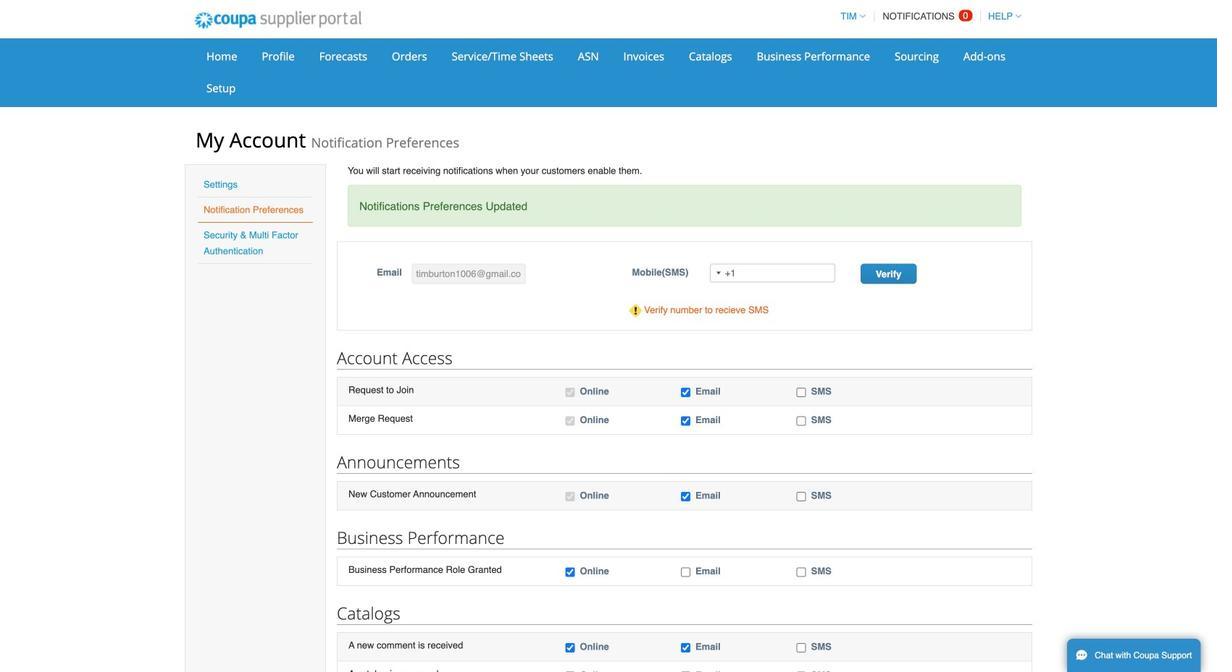 Task type: describe. For each thing, give the bounding box(es) containing it.
+1 201-555-0123 text field
[[710, 264, 835, 283]]

telephone country code image
[[716, 272, 721, 275]]



Task type: locate. For each thing, give the bounding box(es) containing it.
None checkbox
[[565, 388, 575, 398], [565, 417, 575, 426], [565, 493, 575, 502], [681, 493, 690, 502], [797, 493, 806, 502], [565, 644, 575, 654], [797, 644, 806, 654], [565, 388, 575, 398], [565, 417, 575, 426], [565, 493, 575, 502], [681, 493, 690, 502], [797, 493, 806, 502], [565, 644, 575, 654], [797, 644, 806, 654]]

navigation
[[834, 2, 1021, 30]]

None checkbox
[[681, 388, 690, 398], [797, 388, 806, 398], [681, 417, 690, 426], [797, 417, 806, 426], [565, 568, 575, 578], [681, 568, 690, 578], [797, 568, 806, 578], [681, 644, 690, 654], [681, 388, 690, 398], [797, 388, 806, 398], [681, 417, 690, 426], [797, 417, 806, 426], [565, 568, 575, 578], [681, 568, 690, 578], [797, 568, 806, 578], [681, 644, 690, 654]]

None text field
[[412, 264, 525, 284]]

Telephone country code field
[[710, 265, 725, 282]]

coupa supplier portal image
[[185, 2, 371, 38]]



Task type: vqa. For each thing, say whether or not it's contained in the screenshot.
"Environmental, Social, Governance & Diversity"
no



